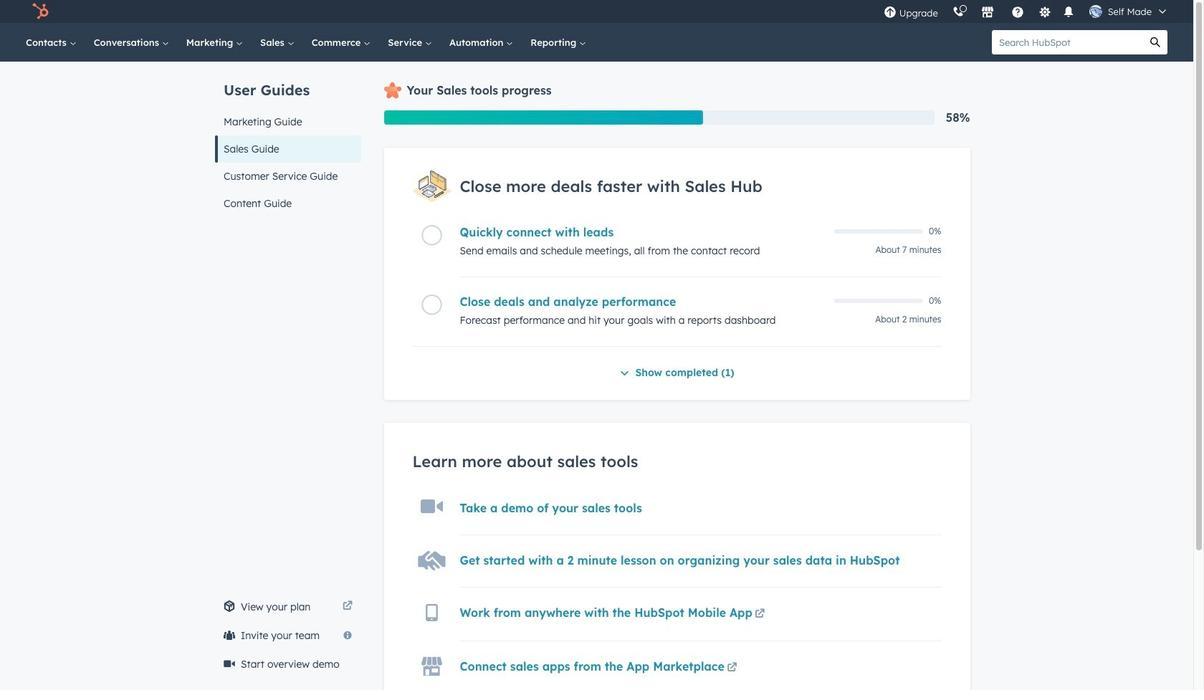 Task type: locate. For each thing, give the bounding box(es) containing it.
ruby anderson image
[[1090, 5, 1103, 18]]

progress bar
[[384, 110, 703, 125]]

link opens in a new window image
[[342, 599, 352, 616], [342, 602, 352, 612], [755, 606, 765, 624], [755, 609, 765, 620], [727, 663, 737, 674]]

menu
[[877, 0, 1177, 23]]



Task type: vqa. For each thing, say whether or not it's contained in the screenshot.
'Submit' within send an automated email to contacts when they submit the form on this page.
no



Task type: describe. For each thing, give the bounding box(es) containing it.
user guides element
[[215, 62, 361, 217]]

marketplaces image
[[981, 6, 994, 19]]

Search HubSpot search field
[[992, 30, 1144, 54]]

link opens in a new window image
[[727, 660, 737, 677]]



